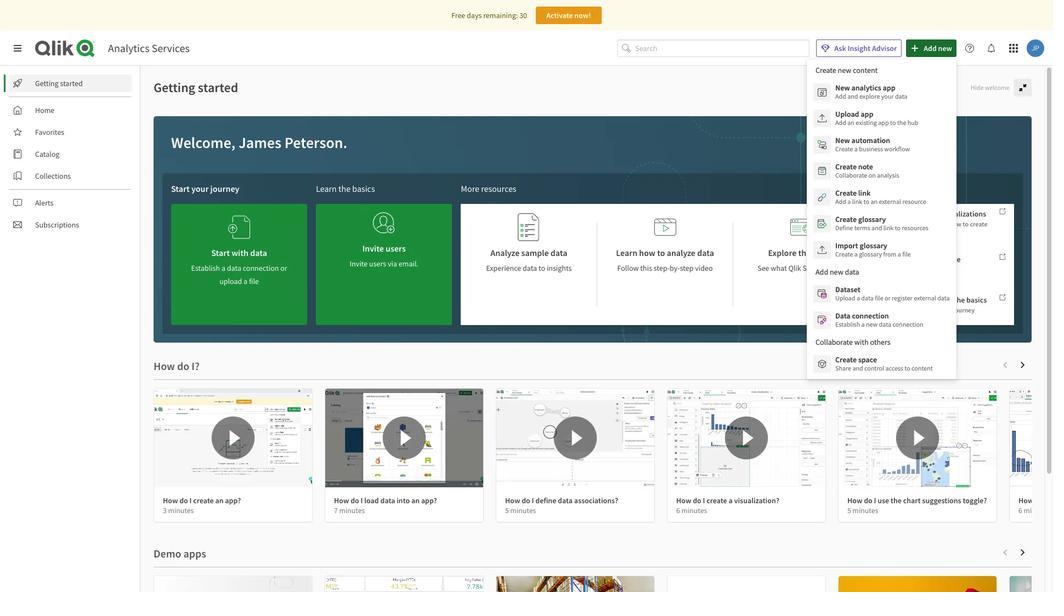 Task type: describe. For each thing, give the bounding box(es) containing it.
step
[[680, 263, 694, 273]]

add new
[[924, 43, 952, 53]]

ask
[[835, 43, 846, 53]]

sense
[[803, 263, 822, 273]]

how do i load data into an app? image
[[325, 389, 483, 488]]

create inside import glossary create a glossary from a file
[[836, 250, 853, 258]]

activate now! link
[[536, 7, 602, 24]]

visualizations
[[941, 209, 987, 219]]

link down the on
[[859, 188, 871, 198]]

create for create glossary
[[836, 215, 857, 224]]

glossary left from
[[859, 250, 882, 258]]

menu containing new analytics app
[[807, 59, 957, 380]]

terms
[[855, 224, 871, 232]]

remaining:
[[483, 10, 518, 20]]

i for how do i create a visualization?
[[703, 496, 705, 506]]

favorites link
[[9, 123, 132, 141]]

via
[[388, 259, 397, 269]]

glossary for import glossary
[[860, 241, 888, 251]]

how do i create a visualization? 6 minutes
[[676, 496, 780, 516]]

minutes inside how do i define data associations? 5 minutes
[[511, 506, 536, 516]]

add inside upload app add an existing app to the hub
[[836, 119, 846, 127]]

activate
[[547, 10, 573, 20]]

data connection menu item
[[807, 307, 957, 334]]

upload inside dataset upload a data file or register external data
[[836, 294, 856, 302]]

do inside explore the demo see what qlik sense can do
[[837, 263, 845, 273]]

in
[[1049, 496, 1053, 506]]

load
[[364, 496, 379, 506]]

how do i create an app? element
[[163, 496, 241, 506]]

new analytics app menu item
[[807, 79, 957, 105]]

register
[[892, 294, 913, 302]]

hide welcome image
[[1019, 83, 1028, 92]]

1 horizontal spatial connection
[[893, 320, 924, 329]]

define
[[536, 496, 556, 506]]

create link add a link to an external resource
[[836, 188, 927, 206]]

and inside create glossary define terms and link to resources
[[872, 224, 882, 232]]

how do i define data associations? element
[[505, 496, 618, 506]]

data inside new analytics app add and explore your data
[[895, 92, 908, 100]]

space
[[859, 355, 877, 365]]

to inside create space share and control access to content
[[905, 364, 911, 373]]

ask insight advisor
[[835, 43, 897, 53]]

create for how do i create a visualization?
[[707, 496, 727, 506]]

30
[[520, 10, 527, 20]]

note
[[859, 162, 873, 172]]

a inside "new automation create a business workflow"
[[855, 145, 858, 153]]

more resources
[[461, 183, 517, 194]]

your inside onboarding beyond the basics continue your learning journey
[[914, 306, 927, 314]]

learn the basics
[[316, 183, 375, 194]]

can
[[824, 263, 835, 273]]

chart
[[904, 496, 921, 506]]

file inside dataset upload a data file or register external data
[[875, 294, 884, 302]]

analytics services element
[[108, 41, 190, 55]]

dataset
[[836, 285, 861, 295]]

get
[[887, 209, 898, 219]]

explore
[[768, 247, 797, 258]]

file inside import glossary create a glossary from a file
[[903, 250, 911, 258]]

create for create link
[[836, 188, 857, 198]]

demo
[[813, 247, 834, 258]]

0 vertical spatial invite
[[362, 243, 384, 254]]

getting inside welcome, james peterson. main content
[[154, 79, 195, 96]]

data inside how do i define data associations? 5 minutes
[[558, 496, 573, 506]]

external for dataset
[[914, 294, 936, 302]]

how do i use the chart suggestions toggle? element
[[848, 496, 987, 506]]

add inside new analytics app add and explore your data
[[836, 92, 846, 100]]

minutes inside how do i use the chart suggestions toggle? 5 minutes
[[853, 506, 879, 516]]

the inside how do i use the chart suggestions toggle? 5 minutes
[[891, 496, 902, 506]]

more
[[461, 183, 480, 194]]

this
[[640, 263, 652, 273]]

experience
[[486, 263, 521, 273]]

now!
[[575, 10, 591, 20]]

how do i use the chart suggestions toggle? 5 minutes
[[848, 496, 987, 516]]

toggle?
[[963, 496, 987, 506]]

activate now!
[[547, 10, 591, 20]]

how inside learn how to analyze data follow this step-by-step video
[[639, 247, 656, 258]]

an inside upload app add an existing app to the hub
[[848, 119, 855, 127]]

see
[[758, 263, 770, 273]]

analyze sample data image
[[518, 213, 540, 242]]

invite users image
[[373, 208, 395, 238]]

create note menu item
[[807, 158, 957, 184]]

1 vertical spatial your
[[191, 183, 209, 194]]

the down peterson.
[[339, 183, 351, 194]]

free days remaining: 30
[[452, 10, 527, 20]]

subscriptions
[[35, 220, 79, 230]]

on
[[869, 171, 876, 179]]

or
[[885, 294, 891, 302]]

how do i load data into an app? 7 minutes
[[334, 496, 437, 516]]

days
[[467, 10, 482, 20]]

how for how do i load data into an app?
[[334, 496, 349, 506]]

do for how do i load data into an app?
[[351, 496, 359, 506]]

into
[[397, 496, 410, 506]]

getting started inside navigation pane 'element'
[[35, 78, 83, 88]]

create for create space
[[836, 355, 857, 365]]

a inside how do i create a visualization? 6 minutes
[[729, 496, 733, 506]]

learn how to analyze data image
[[654, 213, 676, 242]]

about
[[904, 220, 921, 228]]

one
[[887, 230, 898, 239]]

how do i create a visualization? element
[[676, 496, 780, 506]]

use
[[878, 496, 889, 506]]

video
[[695, 263, 713, 273]]

to inside create glossary define terms and link to resources
[[895, 224, 901, 232]]

data down "sample"
[[523, 263, 537, 273]]

create glossary menu item
[[807, 211, 957, 237]]

qlik
[[789, 263, 801, 273]]

learn for learn how to analyze data follow this step-by-step video
[[616, 247, 638, 258]]

app down explore
[[861, 109, 874, 119]]

i for how do i in
[[1045, 496, 1048, 506]]

and inside the get started with visualizations learn about apps and how to create one
[[937, 220, 948, 228]]

glossary for create glossary
[[859, 215, 886, 224]]

subscriptions link
[[9, 216, 132, 234]]

home
[[35, 105, 54, 115]]

journey inside onboarding beyond the basics continue your learning journey
[[953, 306, 975, 314]]

learn for learn the basics
[[316, 183, 337, 194]]

how do i create a visualization? image
[[668, 389, 826, 488]]

resources inside welcome, james peterson. main content
[[481, 183, 517, 194]]

do for how do i create an app?
[[179, 496, 188, 506]]

create note collaborate on analysis
[[836, 162, 899, 179]]

create space menu item
[[807, 351, 957, 377]]

an inside create link add a link to an external resource
[[871, 198, 878, 206]]

0 horizontal spatial connection
[[852, 311, 889, 321]]

dataset menu item
[[807, 281, 957, 307]]

favorites
[[35, 127, 64, 137]]

collaborate
[[836, 171, 868, 179]]

upload inside upload app add an existing app to the hub
[[836, 109, 859, 119]]

what
[[771, 263, 787, 273]]

alerts link
[[9, 194, 132, 212]]

get started with visualizations learn about apps and how to create one
[[887, 209, 988, 239]]

services
[[152, 41, 190, 55]]

upload app add an existing app to the hub
[[836, 109, 919, 127]]

insight
[[848, 43, 871, 53]]

learning
[[929, 306, 952, 314]]

advisor
[[872, 43, 897, 53]]

the inside upload app add an existing app to the hub
[[897, 119, 907, 127]]

new for new analytics app
[[836, 83, 850, 93]]

how do i define data associations? image
[[497, 389, 655, 488]]

app right existing
[[879, 119, 889, 127]]

peterson.
[[285, 133, 347, 153]]

the inside explore the demo see what qlik sense can do
[[799, 247, 811, 258]]

5 inside how do i use the chart suggestions toggle? 5 minutes
[[848, 506, 851, 516]]

new inside data connection establish a new data connection
[[866, 320, 878, 329]]

new automation menu item
[[807, 132, 957, 158]]

new analytics app add and explore your data
[[836, 83, 908, 100]]

continue
[[887, 306, 913, 314]]

workflow
[[885, 145, 910, 153]]

Search text field
[[635, 39, 810, 57]]

step-
[[654, 263, 670, 273]]

and inside create space share and control access to content
[[853, 364, 863, 373]]

data up insights on the right top of the page
[[551, 247, 568, 258]]

how for how do i define data associations?
[[505, 496, 520, 506]]

business
[[859, 145, 883, 153]]

5 inside how do i define data associations? 5 minutes
[[505, 506, 509, 516]]

getting inside getting started link
[[35, 78, 59, 88]]

import
[[836, 241, 858, 251]]

to inside the get started with visualizations learn about apps and how to create one
[[963, 220, 969, 228]]



Task type: vqa. For each thing, say whether or not it's contained in the screenshot.
step
yes



Task type: locate. For each thing, give the bounding box(es) containing it.
4 minutes from the left
[[682, 506, 707, 516]]

analyze
[[667, 247, 696, 258]]

do for how do i define data associations?
[[522, 496, 530, 506]]

dataset upload a data file or register external data
[[836, 285, 950, 302]]

a up establish at the right bottom of page
[[857, 294, 860, 302]]

i for how do i load data into an app?
[[361, 496, 363, 506]]

upload down analytics
[[836, 109, 859, 119]]

welcome, james peterson. main content
[[140, 66, 1053, 593]]

2 horizontal spatial started
[[900, 209, 924, 219]]

1 vertical spatial file
[[875, 294, 884, 302]]

1 vertical spatial how
[[639, 247, 656, 258]]

create left business
[[836, 145, 853, 153]]

to inside create link add a link to an external resource
[[864, 198, 870, 206]]

to inside analyze sample data experience data to insights
[[539, 263, 545, 273]]

2 horizontal spatial learn
[[887, 220, 903, 228]]

0 vertical spatial external
[[879, 198, 901, 206]]

1 i from the left
[[190, 496, 192, 506]]

0 vertical spatial your
[[882, 92, 894, 100]]

to up create glossary define terms and link to resources
[[864, 198, 870, 206]]

0 horizontal spatial 6
[[676, 506, 680, 516]]

how inside how do i create an app? 3 minutes
[[163, 496, 178, 506]]

4 i from the left
[[703, 496, 705, 506]]

1 vertical spatial learn
[[887, 220, 903, 228]]

i inside how do i define data associations? 5 minutes
[[532, 496, 534, 506]]

1 vertical spatial new
[[866, 320, 878, 329]]

minutes right 3
[[168, 506, 194, 516]]

data inside data connection establish a new data connection
[[879, 320, 892, 329]]

to down "sample"
[[539, 263, 545, 273]]

2 horizontal spatial create
[[970, 220, 988, 228]]

7
[[334, 506, 338, 516]]

1 horizontal spatial basics
[[967, 295, 987, 305]]

onboarding
[[887, 295, 926, 305]]

to left hub
[[890, 119, 896, 127]]

to inside learn how to analyze data follow this step-by-step video
[[657, 247, 665, 258]]

4 how from the left
[[676, 496, 691, 506]]

how inside how do i in 6 minutes
[[1019, 496, 1034, 506]]

data left or on the right of page
[[862, 294, 874, 302]]

new for new automation
[[836, 136, 850, 145]]

to down visualizations
[[963, 220, 969, 228]]

upload app menu item
[[807, 105, 957, 132]]

1 horizontal spatial learn
[[616, 247, 638, 258]]

0 horizontal spatial journey
[[210, 183, 239, 194]]

1 horizontal spatial your
[[882, 92, 894, 100]]

create left space
[[836, 355, 857, 365]]

a inside create link add a link to an external resource
[[848, 198, 851, 206]]

how inside how do i create a visualization? 6 minutes
[[676, 496, 691, 506]]

minutes down the how do i create a visualization? element in the right bottom of the page
[[682, 506, 707, 516]]

import glossary create a glossary from a file
[[836, 241, 911, 258]]

add inside create link add a link to an external resource
[[836, 198, 846, 206]]

5 create from the top
[[836, 250, 853, 258]]

invite left via
[[350, 259, 368, 269]]

0 horizontal spatial create
[[193, 496, 214, 506]]

i for how do i use the chart suggestions toggle?
[[874, 496, 876, 506]]

create right demo
[[836, 250, 853, 258]]

the up sense
[[799, 247, 811, 258]]

1 minutes from the left
[[168, 506, 194, 516]]

minutes down use
[[853, 506, 879, 516]]

app inside new analytics app add and explore your data
[[883, 83, 896, 93]]

how for how do i in
[[1019, 496, 1034, 506]]

0 horizontal spatial new
[[866, 320, 878, 329]]

new inside new analytics app add and explore your data
[[836, 83, 850, 93]]

0 vertical spatial file
[[903, 250, 911, 258]]

analyze sample data experience data to insights
[[486, 247, 572, 273]]

hub
[[908, 119, 919, 127]]

data up upload app "menu item"
[[895, 92, 908, 100]]

1 vertical spatial users
[[369, 259, 386, 269]]

external up get
[[879, 198, 901, 206]]

how
[[950, 220, 962, 228], [639, 247, 656, 258]]

1 vertical spatial resources
[[902, 224, 929, 232]]

link
[[859, 188, 871, 198], [852, 198, 863, 206], [884, 224, 894, 232]]

by-
[[670, 263, 680, 273]]

0 horizontal spatial app?
[[225, 496, 241, 506]]

how do i interact with visualizations? element
[[1019, 496, 1053, 506]]

3 how from the left
[[505, 496, 520, 506]]

create inside create glossary define terms and link to resources
[[836, 215, 857, 224]]

from
[[884, 250, 897, 258]]

2 how from the left
[[334, 496, 349, 506]]

do inside how do i create an app? 3 minutes
[[179, 496, 188, 506]]

how down visualizations
[[950, 220, 962, 228]]

do inside how do i create a visualization? 6 minutes
[[693, 496, 702, 506]]

resources inside create glossary define terms and link to resources
[[902, 224, 929, 232]]

content
[[912, 364, 933, 373]]

the right "beyond"
[[954, 295, 965, 305]]

a down collaborate
[[848, 198, 851, 206]]

a right establish at the right bottom of page
[[862, 320, 865, 329]]

2 app? from the left
[[421, 496, 437, 506]]

0 vertical spatial upload
[[836, 109, 859, 119]]

a left the visualization? on the bottom of page
[[729, 496, 733, 506]]

add
[[924, 43, 937, 53], [836, 92, 846, 100], [836, 119, 846, 127], [836, 198, 846, 206]]

1 horizontal spatial getting started
[[154, 79, 238, 96]]

learn down peterson.
[[316, 183, 337, 194]]

analytics
[[852, 83, 882, 93]]

1 horizontal spatial how
[[950, 220, 962, 228]]

to inside upload app add an existing app to the hub
[[890, 119, 896, 127]]

app? inside how do i load data into an app? 7 minutes
[[421, 496, 437, 506]]

create for create note
[[836, 162, 857, 172]]

file right from
[[903, 250, 911, 258]]

how for how do i create a visualization?
[[676, 496, 691, 506]]

menu
[[807, 59, 957, 380]]

your
[[882, 92, 894, 100], [191, 183, 209, 194], [914, 306, 927, 314]]

1 5 from the left
[[505, 506, 509, 516]]

welcome,
[[171, 133, 236, 153]]

0 horizontal spatial your
[[191, 183, 209, 194]]

minutes inside how do i create an app? 3 minutes
[[168, 506, 194, 516]]

external inside create link add a link to an external resource
[[879, 198, 901, 206]]

do inside how do i use the chart suggestions toggle? 5 minutes
[[864, 496, 873, 506]]

3
[[163, 506, 167, 516]]

data down continue
[[879, 320, 892, 329]]

i for how do i define data associations?
[[532, 496, 534, 506]]

upload
[[836, 109, 859, 119], [836, 294, 856, 302]]

connection down dataset menu item
[[852, 311, 889, 321]]

create left note
[[836, 162, 857, 172]]

do inside how do i define data associations? 5 minutes
[[522, 496, 530, 506]]

mobile
[[887, 255, 909, 264]]

connection
[[852, 311, 889, 321], [893, 320, 924, 329]]

add left analytics
[[836, 92, 846, 100]]

searchbar element
[[618, 39, 810, 57]]

automation
[[852, 136, 891, 145]]

the
[[897, 119, 907, 127], [339, 183, 351, 194], [799, 247, 811, 258], [954, 295, 965, 305], [891, 496, 902, 506]]

explore the demo image
[[790, 213, 812, 242]]

a right from
[[898, 250, 901, 258]]

external up the learning
[[914, 294, 936, 302]]

navigation pane element
[[0, 70, 140, 238]]

basics right "beyond"
[[967, 295, 987, 305]]

2 5 from the left
[[848, 506, 851, 516]]

0 vertical spatial new
[[939, 43, 952, 53]]

link up the terms
[[852, 198, 863, 206]]

resources
[[481, 183, 517, 194], [902, 224, 929, 232]]

and right the terms
[[872, 224, 882, 232]]

0 vertical spatial basics
[[352, 183, 375, 194]]

an
[[848, 119, 855, 127], [871, 198, 878, 206], [215, 496, 224, 506], [411, 496, 420, 506]]

connection down continue
[[893, 320, 924, 329]]

how inside how do i use the chart suggestions toggle? 5 minutes
[[848, 496, 863, 506]]

and inside new analytics app add and explore your data
[[848, 92, 858, 100]]

james
[[239, 133, 282, 153]]

external for create link
[[879, 198, 901, 206]]

new
[[939, 43, 952, 53], [866, 320, 878, 329]]

beyond
[[928, 295, 953, 305]]

control
[[865, 364, 884, 373]]

create inside the get started with visualizations learn about apps and how to create one
[[970, 220, 988, 228]]

1 horizontal spatial new
[[939, 43, 952, 53]]

started inside the get started with visualizations learn about apps and how to create one
[[900, 209, 924, 219]]

do inside how do i load data into an app? 7 minutes
[[351, 496, 359, 506]]

invite down invite users image
[[362, 243, 384, 254]]

new left automation
[[836, 136, 850, 145]]

1 vertical spatial external
[[914, 294, 936, 302]]

collections link
[[9, 167, 132, 185]]

and left explore
[[848, 92, 858, 100]]

mobile app experience
[[887, 255, 961, 264]]

0 horizontal spatial basics
[[352, 183, 375, 194]]

1 horizontal spatial 5
[[848, 506, 851, 516]]

your down onboarding
[[914, 306, 927, 314]]

the inside onboarding beyond the basics continue your learning journey
[[954, 295, 965, 305]]

visualization?
[[734, 496, 780, 506]]

app? inside how do i create an app? 3 minutes
[[225, 496, 241, 506]]

2 vertical spatial learn
[[616, 247, 638, 258]]

create inside how do i create a visualization? 6 minutes
[[707, 496, 727, 506]]

0 vertical spatial users
[[386, 243, 406, 254]]

1 vertical spatial new
[[836, 136, 850, 145]]

explore
[[860, 92, 880, 100]]

1 6 from the left
[[676, 506, 680, 516]]

and right apps
[[937, 220, 948, 228]]

started inside navigation pane 'element'
[[60, 78, 83, 88]]

minutes inside how do i load data into an app? 7 minutes
[[339, 506, 365, 516]]

getting started inside welcome, james peterson. main content
[[154, 79, 238, 96]]

create inside create link add a link to an external resource
[[836, 188, 857, 198]]

add right the advisor
[[924, 43, 937, 53]]

data up video
[[697, 247, 714, 258]]

0 horizontal spatial how
[[639, 247, 656, 258]]

2 vertical spatial your
[[914, 306, 927, 314]]

data inside learn how to analyze data follow this step-by-step video
[[697, 247, 714, 258]]

1 horizontal spatial getting
[[154, 79, 195, 96]]

the right use
[[891, 496, 902, 506]]

how do i create an app? image
[[154, 389, 312, 488]]

how do i use the chart suggestions toggle? image
[[839, 389, 997, 488]]

your right start
[[191, 183, 209, 194]]

add inside dropdown button
[[924, 43, 937, 53]]

learn down get
[[887, 220, 903, 228]]

external inside dataset upload a data file or register external data
[[914, 294, 936, 302]]

do for how do i create a visualization?
[[693, 496, 702, 506]]

explore the demo see what qlik sense can do
[[758, 247, 845, 273]]

i inside how do i create a visualization? 6 minutes
[[703, 496, 705, 506]]

create inside create note collaborate on analysis
[[836, 162, 857, 172]]

create inside create space share and control access to content
[[836, 355, 857, 365]]

started
[[60, 78, 83, 88], [198, 79, 238, 96], [900, 209, 924, 219]]

email.
[[399, 259, 419, 269]]

1 horizontal spatial app?
[[421, 496, 437, 506]]

i
[[190, 496, 192, 506], [361, 496, 363, 506], [532, 496, 534, 506], [703, 496, 705, 506], [874, 496, 876, 506], [1045, 496, 1048, 506]]

journey right start
[[210, 183, 239, 194]]

upload up data at the bottom right
[[836, 294, 856, 302]]

create down collaborate
[[836, 188, 857, 198]]

link inside create glossary define terms and link to resources
[[884, 224, 894, 232]]

app inside welcome, james peterson. main content
[[911, 255, 923, 264]]

1 horizontal spatial started
[[198, 79, 238, 96]]

invite users invite users via email.
[[350, 243, 419, 269]]

getting started down services
[[154, 79, 238, 96]]

1 app? from the left
[[225, 496, 241, 506]]

3 i from the left
[[532, 496, 534, 506]]

5 how from the left
[[848, 496, 863, 506]]

and
[[848, 92, 858, 100], [937, 220, 948, 228], [872, 224, 882, 232], [853, 364, 863, 373]]

1 horizontal spatial journey
[[953, 306, 975, 314]]

glossary left get
[[859, 215, 886, 224]]

6 down how do i interact with visualizations? element
[[1019, 506, 1023, 516]]

start your journey
[[171, 183, 239, 194]]

how inside how do i define data associations? 5 minutes
[[505, 496, 520, 506]]

glossary down the terms
[[860, 241, 888, 251]]

minutes down how do i interact with visualizations? element
[[1024, 506, 1050, 516]]

start
[[171, 183, 190, 194]]

how do i interact with visualizations? image
[[1010, 389, 1053, 488]]

a down the terms
[[855, 250, 858, 258]]

1 horizontal spatial resources
[[902, 224, 929, 232]]

create inside how do i create an app? 3 minutes
[[193, 496, 214, 506]]

a left business
[[855, 145, 858, 153]]

data
[[836, 311, 851, 321]]

create for how do i create an app?
[[193, 496, 214, 506]]

1 vertical spatial journey
[[953, 306, 975, 314]]

glossary
[[859, 215, 886, 224], [860, 241, 888, 251], [859, 250, 882, 258]]

i for how do i create an app?
[[190, 496, 192, 506]]

data left into
[[380, 496, 395, 506]]

close sidebar menu image
[[13, 44, 22, 53]]

2 i from the left
[[361, 496, 363, 506]]

2 minutes from the left
[[339, 506, 365, 516]]

data inside how do i load data into an app? 7 minutes
[[380, 496, 395, 506]]

2 upload from the top
[[836, 294, 856, 302]]

do for how do i use the chart suggestions toggle?
[[864, 496, 873, 506]]

file
[[903, 250, 911, 258], [875, 294, 884, 302]]

onboarding beyond the basics continue your learning journey
[[887, 295, 987, 314]]

2 create from the top
[[836, 162, 857, 172]]

0 horizontal spatial 5
[[505, 506, 509, 516]]

to down get
[[895, 224, 901, 232]]

alerts
[[35, 198, 53, 208]]

do
[[837, 263, 845, 273], [179, 496, 188, 506], [351, 496, 359, 506], [522, 496, 530, 506], [693, 496, 702, 506], [864, 496, 873, 506], [1035, 496, 1044, 506]]

data right define
[[558, 496, 573, 506]]

do for how do i in
[[1035, 496, 1044, 506]]

external
[[879, 198, 901, 206], [914, 294, 936, 302]]

learn up follow at the right top
[[616, 247, 638, 258]]

create
[[836, 145, 853, 153], [836, 162, 857, 172], [836, 188, 857, 198], [836, 215, 857, 224], [836, 250, 853, 258], [836, 355, 857, 365]]

4 create from the top
[[836, 215, 857, 224]]

import glossary menu item
[[807, 237, 957, 263]]

how for how do i create an app?
[[163, 496, 178, 506]]

minutes
[[168, 506, 194, 516], [339, 506, 365, 516], [511, 506, 536, 516], [682, 506, 707, 516], [853, 506, 879, 516], [1024, 506, 1050, 516]]

share
[[836, 364, 852, 373]]

welcome, james peterson.
[[171, 133, 347, 153]]

new inside dropdown button
[[939, 43, 952, 53]]

5 minutes from the left
[[853, 506, 879, 516]]

journey
[[210, 183, 239, 194], [953, 306, 975, 314]]

6 how from the left
[[1019, 496, 1034, 506]]

catalog
[[35, 149, 60, 159]]

the left hub
[[897, 119, 907, 127]]

link down get
[[884, 224, 894, 232]]

to up step-
[[657, 247, 665, 258]]

2 6 from the left
[[1019, 506, 1023, 516]]

apps
[[922, 220, 936, 228]]

catalog link
[[9, 145, 132, 163]]

app?
[[225, 496, 241, 506], [421, 496, 437, 506]]

0 horizontal spatial file
[[875, 294, 884, 302]]

1 horizontal spatial 6
[[1019, 506, 1023, 516]]

6 i from the left
[[1045, 496, 1048, 506]]

0 vertical spatial journey
[[210, 183, 239, 194]]

experience
[[925, 255, 961, 264]]

6 minutes from the left
[[1024, 506, 1050, 516]]

0 vertical spatial new
[[836, 83, 850, 93]]

journey right the learning
[[953, 306, 975, 314]]

create glossary define terms and link to resources
[[836, 215, 929, 232]]

a inside data connection establish a new data connection
[[862, 320, 865, 329]]

app right mobile
[[911, 255, 923, 264]]

0 vertical spatial resources
[[481, 183, 517, 194]]

0 vertical spatial learn
[[316, 183, 337, 194]]

free
[[452, 10, 465, 20]]

create up import
[[836, 215, 857, 224]]

basics inside onboarding beyond the basics continue your learning journey
[[967, 295, 987, 305]]

1 horizontal spatial create
[[707, 496, 727, 506]]

minutes down define
[[511, 506, 536, 516]]

app right explore
[[883, 83, 896, 93]]

i inside how do i in 6 minutes
[[1045, 496, 1048, 506]]

1 new from the top
[[836, 83, 850, 93]]

to
[[890, 119, 896, 127], [864, 198, 870, 206], [963, 220, 969, 228], [895, 224, 901, 232], [657, 247, 665, 258], [539, 263, 545, 273], [905, 364, 911, 373]]

3 minutes from the left
[[511, 506, 536, 516]]

1 horizontal spatial file
[[903, 250, 911, 258]]

learn inside learn how to analyze data follow this step-by-step video
[[616, 247, 638, 258]]

create inside "new automation create a business workflow"
[[836, 145, 853, 153]]

analysis
[[877, 171, 899, 179]]

learn
[[316, 183, 337, 194], [887, 220, 903, 228], [616, 247, 638, 258]]

an inside how do i load data into an app? 7 minutes
[[411, 496, 420, 506]]

resources right more
[[481, 183, 517, 194]]

analytics
[[108, 41, 150, 55]]

getting started up home link
[[35, 78, 83, 88]]

learn inside the get started with visualizations learn about apps and how to create one
[[887, 220, 903, 228]]

6 down the how do i create a visualization? element in the right bottom of the page
[[676, 506, 680, 516]]

how do i in 6 minutes
[[1019, 496, 1053, 516]]

resources down with
[[902, 224, 929, 232]]

file left or on the right of page
[[875, 294, 884, 302]]

an inside how do i create an app? 3 minutes
[[215, 496, 224, 506]]

sample
[[521, 247, 549, 258]]

getting down services
[[154, 79, 195, 96]]

analytics services
[[108, 41, 190, 55]]

and right the share at the bottom
[[853, 364, 863, 373]]

1 vertical spatial upload
[[836, 294, 856, 302]]

i inside how do i load data into an app? 7 minutes
[[361, 496, 363, 506]]

1 vertical spatial basics
[[967, 295, 987, 305]]

a inside dataset upload a data file or register external data
[[857, 294, 860, 302]]

users up via
[[386, 243, 406, 254]]

do inside how do i in 6 minutes
[[1035, 496, 1044, 506]]

0 horizontal spatial external
[[879, 198, 901, 206]]

1 horizontal spatial external
[[914, 294, 936, 302]]

new left analytics
[[836, 83, 850, 93]]

0 horizontal spatial started
[[60, 78, 83, 88]]

getting
[[35, 78, 59, 88], [154, 79, 195, 96]]

3 create from the top
[[836, 188, 857, 198]]

getting up the home at the left top of the page
[[35, 78, 59, 88]]

analyze
[[491, 247, 520, 258]]

data connection establish a new data connection
[[836, 311, 924, 329]]

data up the learning
[[938, 294, 950, 302]]

create link menu item
[[807, 184, 957, 211]]

add left existing
[[836, 119, 846, 127]]

6 inside how do i create a visualization? 6 minutes
[[676, 506, 680, 516]]

follow
[[618, 263, 639, 273]]

your right explore
[[882, 92, 894, 100]]

minutes inside how do i create a visualization? 6 minutes
[[682, 506, 707, 516]]

1 how from the left
[[163, 496, 178, 506]]

2 horizontal spatial your
[[914, 306, 927, 314]]

new inside "new automation create a business workflow"
[[836, 136, 850, 145]]

how for how do i use the chart suggestions toggle?
[[848, 496, 863, 506]]

how do i load data into an app? element
[[334, 496, 437, 506]]

1 upload from the top
[[836, 109, 859, 119]]

6 inside how do i in 6 minutes
[[1019, 506, 1023, 516]]

users left via
[[369, 259, 386, 269]]

basics up invite users image
[[352, 183, 375, 194]]

glossary inside create glossary define terms and link to resources
[[859, 215, 886, 224]]

0 horizontal spatial learn
[[316, 183, 337, 194]]

how inside how do i load data into an app? 7 minutes
[[334, 496, 349, 506]]

add up define
[[836, 198, 846, 206]]

0 horizontal spatial resources
[[481, 183, 517, 194]]

establish
[[836, 320, 860, 329]]

i inside how do i use the chart suggestions toggle? 5 minutes
[[874, 496, 876, 506]]

6 create from the top
[[836, 355, 857, 365]]

1 vertical spatial invite
[[350, 259, 368, 269]]

minutes right 7
[[339, 506, 365, 516]]

your inside new analytics app add and explore your data
[[882, 92, 894, 100]]

0 vertical spatial how
[[950, 220, 962, 228]]

5 i from the left
[[874, 496, 876, 506]]

how up this
[[639, 247, 656, 258]]

insights
[[547, 263, 572, 273]]

0 horizontal spatial getting started
[[35, 78, 83, 88]]

ask insight advisor button
[[817, 40, 902, 57]]

0 horizontal spatial getting
[[35, 78, 59, 88]]

minutes inside how do i in 6 minutes
[[1024, 506, 1050, 516]]

users
[[386, 243, 406, 254], [369, 259, 386, 269]]

1 create from the top
[[836, 145, 853, 153]]

to right access
[[905, 364, 911, 373]]

how inside the get started with visualizations learn about apps and how to create one
[[950, 220, 962, 228]]

2 new from the top
[[836, 136, 850, 145]]



